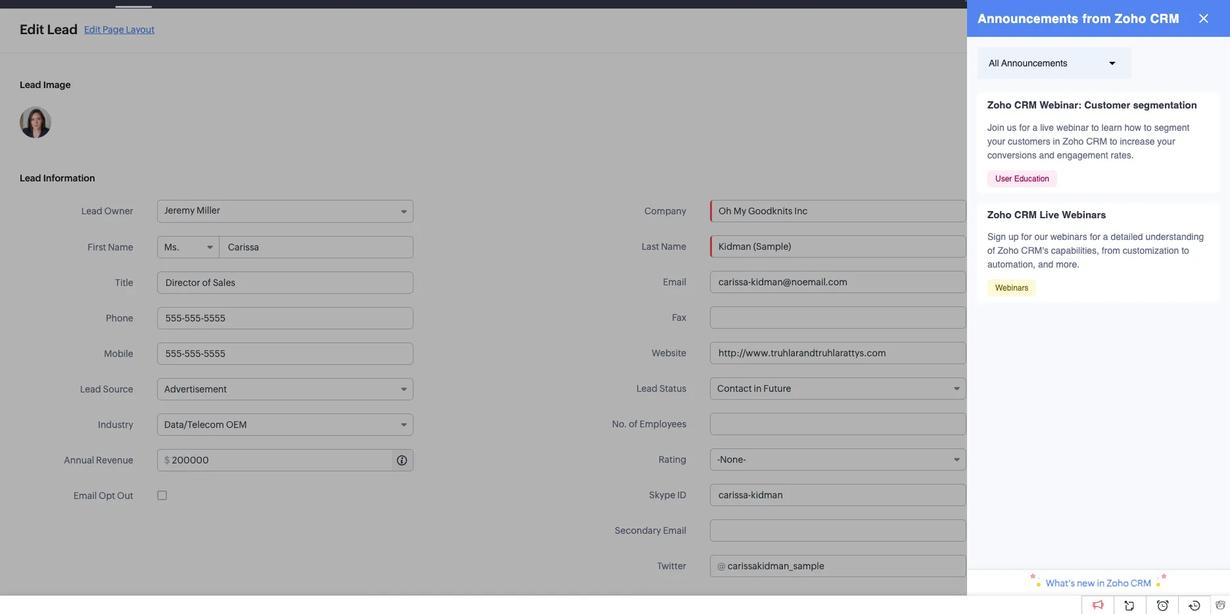 Task type: vqa. For each thing, say whether or not it's contained in the screenshot.
the bottom ACTIVITIES
no



Task type: locate. For each thing, give the bounding box(es) containing it.
0 vertical spatial email
[[663, 277, 687, 287]]

0 horizontal spatial edit
[[20, 22, 44, 37]]

save and new button
[[1061, 22, 1149, 43]]

employees
[[640, 419, 687, 429]]

what's
[[1046, 578, 1075, 589]]

edit up the lead image at the left of the page
[[20, 22, 44, 37]]

opt
[[99, 491, 115, 501]]

save inside button
[[1167, 27, 1188, 37]]

0 horizontal spatial save
[[1075, 27, 1095, 37]]

email up fax
[[663, 277, 687, 287]]

lead left the 'status'
[[637, 383, 658, 394]]

rating
[[659, 454, 687, 465]]

lead for lead status
[[637, 383, 658, 394]]

name right first
[[108, 242, 133, 253]]

new
[[1115, 27, 1135, 37]]

company
[[645, 206, 687, 216]]

industry
[[98, 420, 133, 430]]

email left opt
[[73, 491, 97, 501]]

save button
[[1154, 22, 1201, 43]]

1 vertical spatial email
[[73, 491, 97, 501]]

edit page layout link
[[84, 24, 155, 35]]

lead left image
[[20, 80, 41, 90]]

lead status
[[637, 383, 687, 394]]

0 horizontal spatial name
[[108, 242, 133, 253]]

save and new
[[1075, 27, 1135, 37]]

crm
[[1131, 578, 1152, 589]]

in
[[1097, 578, 1105, 589]]

of
[[629, 419, 638, 429]]

None text field
[[220, 237, 413, 258], [157, 343, 414, 365], [710, 484, 967, 506], [220, 237, 413, 258], [157, 343, 414, 365], [710, 484, 967, 506]]

edit left 'page'
[[84, 24, 101, 35]]

lead left information
[[20, 173, 41, 183]]

lead information
[[20, 173, 95, 183]]

fax
[[672, 312, 687, 323]]

1 horizontal spatial edit
[[84, 24, 101, 35]]

first name
[[88, 242, 133, 253]]

email for email opt out
[[73, 491, 97, 501]]

lead left owner
[[81, 206, 102, 216]]

skype
[[649, 490, 676, 500]]

out
[[117, 491, 133, 501]]

page
[[103, 24, 124, 35]]

name
[[661, 241, 687, 252], [108, 242, 133, 253]]

lead for lead source
[[80, 384, 101, 395]]

skype id
[[649, 490, 687, 500]]

website
[[652, 348, 687, 358]]

jeremy miller
[[164, 205, 220, 216]]

image
[[43, 80, 71, 90]]

1 horizontal spatial save
[[1167, 27, 1188, 37]]

phone
[[106, 313, 133, 324]]

lead for lead owner
[[81, 206, 102, 216]]

lead left source
[[80, 384, 101, 395]]

name right last
[[661, 241, 687, 252]]

save left and
[[1075, 27, 1095, 37]]

id
[[677, 490, 687, 500]]

1 horizontal spatial name
[[661, 241, 687, 252]]

None text field
[[710, 235, 967, 258], [710, 271, 967, 293], [157, 272, 414, 294], [710, 306, 967, 329], [157, 307, 414, 329], [710, 342, 967, 364], [710, 413, 967, 435], [172, 450, 413, 471], [710, 520, 967, 542], [728, 556, 966, 577], [710, 235, 967, 258], [710, 271, 967, 293], [157, 272, 414, 294], [710, 306, 967, 329], [157, 307, 414, 329], [710, 342, 967, 364], [710, 413, 967, 435], [172, 450, 413, 471], [710, 520, 967, 542], [728, 556, 966, 577]]

edit
[[20, 22, 44, 37], [84, 24, 101, 35]]

what's new in zoho crm
[[1046, 578, 1152, 589]]

lead image
[[20, 80, 71, 90]]

lead for lead information
[[20, 173, 41, 183]]

1 save from the left
[[1075, 27, 1095, 37]]

save
[[1075, 27, 1095, 37], [1167, 27, 1188, 37]]

2 save from the left
[[1167, 27, 1188, 37]]

email up twitter
[[663, 525, 687, 536]]

secondary
[[615, 525, 661, 536]]

lead
[[47, 22, 78, 37], [20, 80, 41, 90], [20, 173, 41, 183], [81, 206, 102, 216], [637, 383, 658, 394], [80, 384, 101, 395]]

cancel
[[1011, 27, 1042, 37]]

jeremy
[[164, 205, 195, 216]]

and
[[1097, 27, 1114, 37]]

save right new
[[1167, 27, 1188, 37]]

name for first name
[[108, 242, 133, 253]]

save inside 'button'
[[1075, 27, 1095, 37]]

email
[[663, 277, 687, 287], [73, 491, 97, 501], [663, 525, 687, 536]]



Task type: describe. For each thing, give the bounding box(es) containing it.
owner
[[104, 206, 133, 216]]

new
[[1077, 578, 1095, 589]]

status
[[660, 383, 687, 394]]

name for last name
[[661, 241, 687, 252]]

cancel button
[[998, 22, 1056, 43]]

no. of employees
[[612, 419, 687, 429]]

email for email
[[663, 277, 687, 287]]

information
[[43, 173, 95, 183]]

last
[[642, 241, 659, 252]]

lead for lead image
[[20, 80, 41, 90]]

what's new in zoho crm link
[[967, 570, 1230, 596]]

lead source
[[80, 384, 133, 395]]

title
[[115, 278, 133, 288]]

source
[[103, 384, 133, 395]]

no.
[[612, 419, 627, 429]]

save for save and new
[[1075, 27, 1095, 37]]

email opt out
[[73, 491, 133, 501]]

save for save
[[1167, 27, 1188, 37]]

2 vertical spatial email
[[663, 525, 687, 536]]

zoho
[[1107, 578, 1129, 589]]

lead left 'page'
[[47, 22, 78, 37]]

first
[[88, 242, 106, 253]]

annual
[[64, 455, 94, 466]]

annual revenue
[[64, 455, 133, 466]]

miller
[[197, 205, 220, 216]]

edit inside edit lead edit page layout
[[84, 24, 101, 35]]

last name
[[642, 241, 687, 252]]

mobile
[[104, 349, 133, 359]]

revenue
[[96, 455, 133, 466]]

layout
[[126, 24, 155, 35]]

image image
[[20, 107, 51, 138]]

secondary email
[[615, 525, 687, 536]]

twitter
[[657, 561, 687, 572]]

edit lead edit page layout
[[20, 22, 155, 37]]

lead owner
[[81, 206, 133, 216]]



